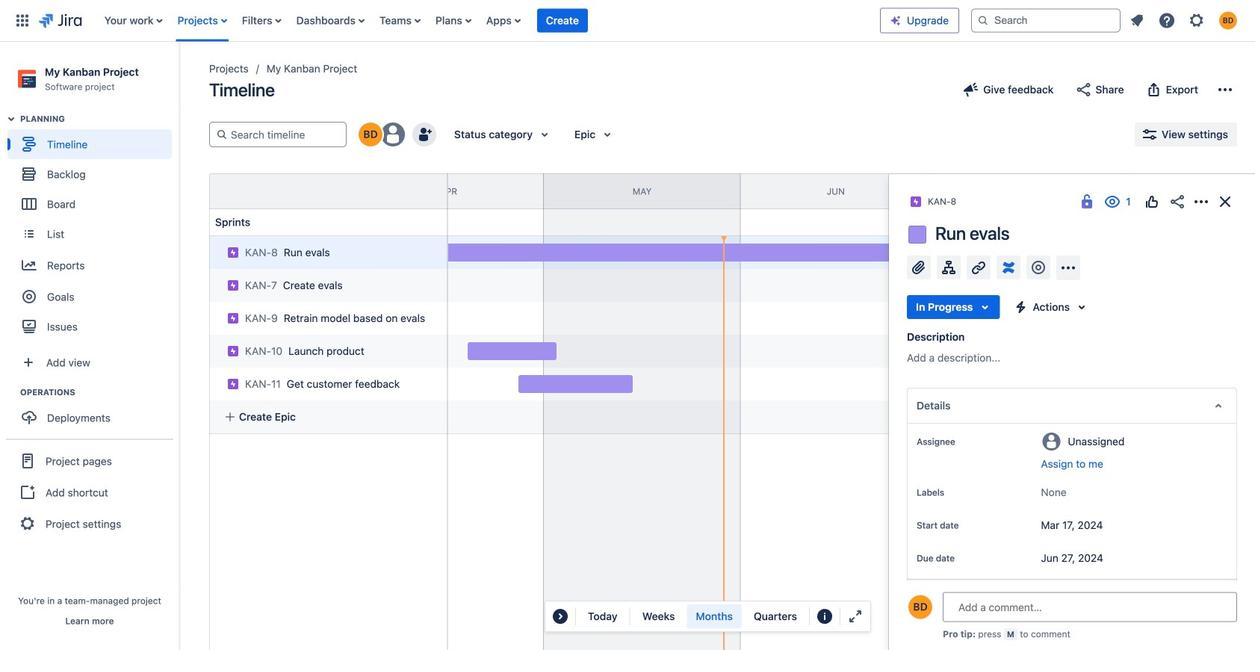 Task type: locate. For each thing, give the bounding box(es) containing it.
1 vertical spatial epic image
[[227, 312, 239, 324]]

0 vertical spatial group
[[7, 113, 179, 346]]

2 epic image from the top
[[227, 345, 239, 357]]

column header
[[156, 174, 353, 208], [931, 174, 1128, 208]]

group for planning icon
[[7, 113, 179, 346]]

Search timeline text field
[[228, 123, 340, 146]]

timeline view to show as group
[[633, 604, 806, 628]]

list
[[97, 0, 880, 41], [1124, 7, 1246, 34]]

banner
[[0, 0, 1255, 42]]

goal image
[[22, 290, 36, 304]]

None search field
[[971, 9, 1121, 33]]

heading for planning icon
[[20, 113, 179, 125]]

1 horizontal spatial list
[[1124, 7, 1246, 34]]

list item
[[537, 0, 588, 41]]

epic image
[[227, 247, 239, 259], [227, 312, 239, 324]]

2 heading from the top
[[20, 386, 179, 398]]

project overview element
[[907, 625, 1237, 650]]

group
[[7, 113, 179, 346], [7, 386, 179, 437], [6, 439, 173, 545]]

2 vertical spatial group
[[6, 439, 173, 545]]

jira image
[[39, 12, 82, 30], [39, 12, 82, 30]]

row header
[[209, 173, 448, 209]]

1 horizontal spatial column header
[[931, 174, 1128, 208]]

heading
[[20, 113, 179, 125], [20, 386, 179, 398]]

1 vertical spatial heading
[[20, 386, 179, 398]]

0 horizontal spatial column header
[[156, 174, 353, 208]]

add a child issue image
[[940, 259, 958, 276]]

0 vertical spatial epic image
[[227, 279, 239, 291]]

1 vertical spatial group
[[7, 386, 179, 437]]

Search field
[[971, 9, 1121, 33]]

2 epic image from the top
[[227, 312, 239, 324]]

2 vertical spatial epic image
[[227, 378, 239, 390]]

settings image
[[1188, 12, 1206, 30]]

1 heading from the top
[[20, 113, 179, 125]]

epic image
[[227, 279, 239, 291], [227, 345, 239, 357], [227, 378, 239, 390]]

heading for operations icon
[[20, 386, 179, 398]]

0 vertical spatial epic image
[[227, 247, 239, 259]]

0 vertical spatial heading
[[20, 113, 179, 125]]

3 epic image from the top
[[227, 378, 239, 390]]

legend image
[[816, 607, 834, 625]]

notifications image
[[1128, 12, 1146, 30]]

your profile and settings image
[[1219, 12, 1237, 30]]

1 vertical spatial epic image
[[227, 345, 239, 357]]

sidebar navigation image
[[163, 60, 196, 90]]

cell
[[209, 236, 448, 269], [203, 265, 450, 302], [203, 297, 450, 335], [203, 330, 450, 368], [203, 363, 450, 400]]

add people image
[[415, 126, 433, 143]]

primary element
[[9, 0, 880, 41]]

timeline grid
[[156, 173, 1255, 650]]

planning image
[[2, 110, 20, 128]]



Task type: describe. For each thing, give the bounding box(es) containing it.
help image
[[1158, 12, 1176, 30]]

link goals image
[[1030, 259, 1048, 276]]

1 epic image from the top
[[227, 247, 239, 259]]

enter full screen image
[[847, 607, 864, 625]]

Add a comment… field
[[943, 592, 1237, 622]]

sidebar element
[[0, 42, 179, 650]]

0 horizontal spatial list
[[97, 0, 880, 41]]

row header inside timeline grid
[[209, 173, 448, 209]]

search image
[[977, 15, 989, 27]]

operations image
[[2, 383, 20, 401]]

1 column header from the left
[[156, 174, 353, 208]]

export icon image
[[1145, 81, 1163, 99]]

1 epic image from the top
[[227, 279, 239, 291]]

2 column header from the left
[[931, 174, 1128, 208]]

appswitcher icon image
[[13, 12, 31, 30]]

attach image
[[910, 259, 928, 276]]

group for operations icon
[[7, 386, 179, 437]]

details element
[[907, 388, 1237, 424]]

close image
[[1216, 193, 1234, 211]]



Task type: vqa. For each thing, say whether or not it's contained in the screenshot.
Link goals icon on the top right of page
yes



